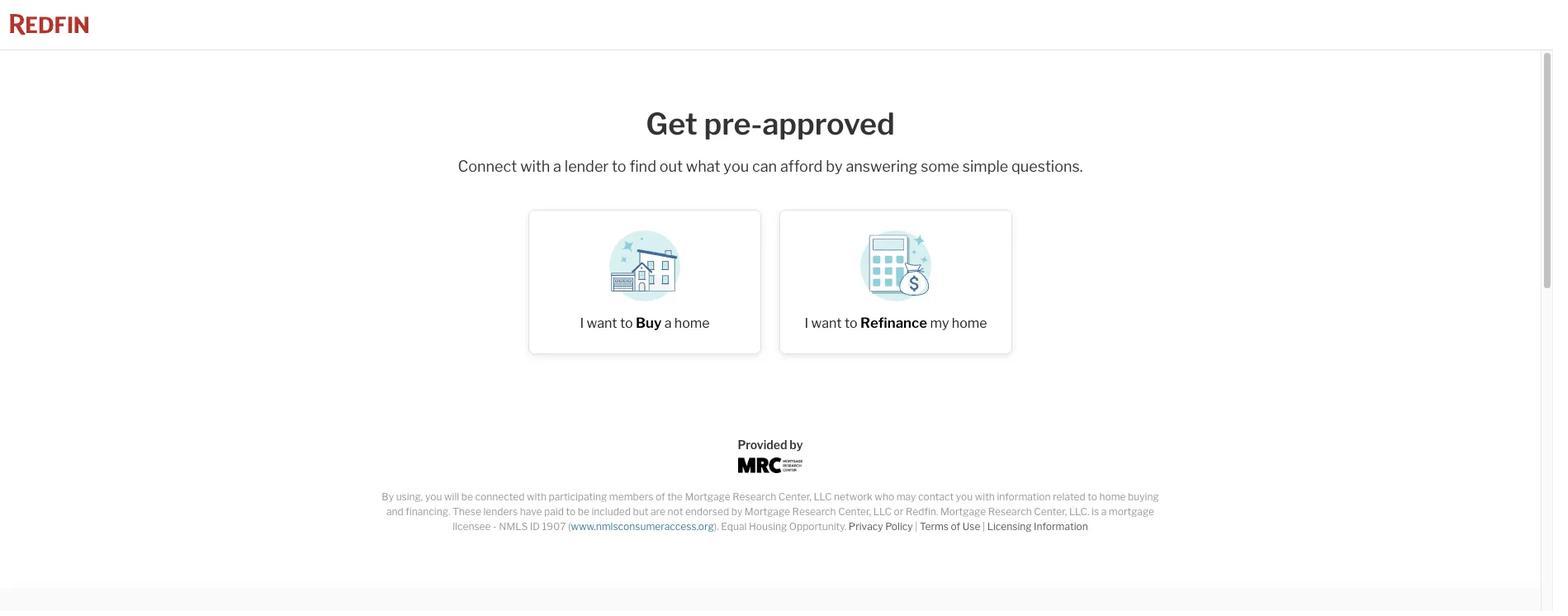 Task type: locate. For each thing, give the bounding box(es) containing it.
want inside the i want to buy a home
[[587, 316, 618, 331]]

www.nmlsconsumeraccess.org link
[[571, 521, 714, 533]]

home up mortgage
[[1100, 491, 1126, 503]]

0 horizontal spatial want
[[587, 316, 618, 331]]

1 horizontal spatial a
[[665, 316, 672, 331]]

by right afford
[[826, 158, 843, 175]]

a
[[554, 158, 562, 175], [665, 316, 672, 331], [1102, 506, 1107, 518]]

are
[[651, 506, 666, 518]]

want left refinance on the right bottom of page
[[812, 316, 842, 331]]

want
[[587, 316, 618, 331], [812, 316, 842, 331]]

of left the
[[656, 491, 666, 503]]

llc up opportunity.
[[814, 491, 832, 503]]

home right buy
[[675, 316, 710, 331]]

home for buy
[[675, 316, 710, 331]]

center, up information
[[1034, 506, 1068, 518]]

center, up opportunity.
[[779, 491, 812, 503]]

center, down network
[[839, 506, 872, 518]]

answering
[[846, 158, 918, 175]]

by
[[826, 158, 843, 175], [790, 438, 803, 452], [732, 506, 743, 518]]

with up use
[[975, 491, 995, 503]]

to inside the i want to buy a home
[[620, 316, 633, 331]]

buy
[[636, 315, 662, 331]]

1 i from the left
[[580, 316, 584, 331]]

1 horizontal spatial mortgage
[[745, 506, 791, 518]]

mortgage
[[685, 491, 731, 503], [745, 506, 791, 518], [941, 506, 986, 518]]

a inside by using, you will be connected with participating members of the mortgage research center, llc network who may contact you with information related to home buying and financing. these lenders have paid to be included but are not endorsed by mortgage research center, llc or redfin. mortgage research center, llc. is a mortgage licensee - nmls id 1907 (
[[1102, 506, 1107, 518]]

2 want from the left
[[812, 316, 842, 331]]

2 | from the left
[[983, 521, 986, 533]]

be down the participating
[[578, 506, 590, 518]]

be
[[462, 491, 473, 503], [578, 506, 590, 518]]

who
[[875, 491, 895, 503]]

www.nmlsconsumeraccess.org
[[571, 521, 714, 533]]

0 horizontal spatial i
[[580, 316, 584, 331]]

find
[[630, 158, 657, 175]]

of left use
[[951, 521, 961, 533]]

-
[[493, 521, 497, 533]]

1 vertical spatial of
[[951, 521, 961, 533]]

nmls
[[499, 521, 528, 533]]

2 vertical spatial by
[[732, 506, 743, 518]]

0 horizontal spatial home
[[675, 316, 710, 331]]

by up equal
[[732, 506, 743, 518]]

you right contact
[[956, 491, 973, 503]]

licensing
[[988, 521, 1032, 533]]

0 vertical spatial a
[[554, 158, 562, 175]]

0 horizontal spatial a
[[554, 158, 562, 175]]

1 want from the left
[[587, 316, 618, 331]]

financing.
[[406, 506, 451, 518]]

0 horizontal spatial mortgage
[[685, 491, 731, 503]]

2 horizontal spatial by
[[826, 158, 843, 175]]

2 horizontal spatial a
[[1102, 506, 1107, 518]]

0 vertical spatial of
[[656, 491, 666, 503]]

to left buy
[[620, 316, 633, 331]]

1 vertical spatial be
[[578, 506, 590, 518]]

of
[[656, 491, 666, 503], [951, 521, 961, 533]]

).
[[714, 521, 719, 533]]

2 horizontal spatial mortgage
[[941, 506, 986, 518]]

i inside the i want to buy a home
[[580, 316, 584, 331]]

1 horizontal spatial of
[[951, 521, 961, 533]]

1 vertical spatial llc
[[874, 506, 892, 518]]

what
[[686, 158, 721, 175]]

research up the housing
[[733, 491, 777, 503]]

want inside i want to refinance my home
[[812, 316, 842, 331]]

1 vertical spatial a
[[665, 316, 672, 331]]

use
[[963, 521, 981, 533]]

2 vertical spatial a
[[1102, 506, 1107, 518]]

1 horizontal spatial |
[[983, 521, 986, 533]]

a right 'is'
[[1102, 506, 1107, 518]]

and
[[387, 506, 404, 518]]

by up mortgage research center 'image'
[[790, 438, 803, 452]]

equal
[[721, 521, 747, 533]]

housing
[[749, 521, 787, 533]]

mortgage up use
[[941, 506, 986, 518]]

of inside by using, you will be connected with participating members of the mortgage research center, llc network who may contact you with information related to home buying and financing. these lenders have paid to be included but are not endorsed by mortgage research center, llc or redfin. mortgage research center, llc. is a mortgage licensee - nmls id 1907 (
[[656, 491, 666, 503]]

research
[[733, 491, 777, 503], [793, 506, 837, 518], [989, 506, 1032, 518]]

option group containing buy
[[515, 194, 1027, 370]]

may
[[897, 491, 917, 503]]

0 horizontal spatial be
[[462, 491, 473, 503]]

1 horizontal spatial be
[[578, 506, 590, 518]]

to
[[612, 158, 627, 175], [620, 316, 633, 331], [845, 316, 858, 331], [1088, 491, 1098, 503], [566, 506, 576, 518]]

llc
[[814, 491, 832, 503], [874, 506, 892, 518]]

2 i from the left
[[805, 316, 809, 331]]

you
[[724, 158, 749, 175], [425, 491, 442, 503], [956, 491, 973, 503]]

| right use
[[983, 521, 986, 533]]

|
[[916, 521, 918, 533], [983, 521, 986, 533]]

connected
[[475, 491, 525, 503]]

home for refinance
[[952, 316, 988, 331]]

have
[[520, 506, 542, 518]]

0 vertical spatial be
[[462, 491, 473, 503]]

a inside the i want to buy a home
[[665, 316, 672, 331]]

want left buy
[[587, 316, 618, 331]]

buying
[[1129, 491, 1160, 503]]

endorsed
[[686, 506, 730, 518]]

simple questions.
[[963, 158, 1083, 175]]

1 horizontal spatial i
[[805, 316, 809, 331]]

to left refinance on the right bottom of page
[[845, 316, 858, 331]]

opportunity.
[[790, 521, 847, 533]]

1 horizontal spatial research
[[793, 506, 837, 518]]

2 horizontal spatial you
[[956, 491, 973, 503]]

i inside i want to refinance my home
[[805, 316, 809, 331]]

information
[[1034, 521, 1089, 533]]

0 horizontal spatial |
[[916, 521, 918, 533]]

but
[[633, 506, 649, 518]]

research up licensing
[[989, 506, 1032, 518]]

mortgage up the housing
[[745, 506, 791, 518]]

0 horizontal spatial of
[[656, 491, 666, 503]]

mortgage research center image
[[739, 458, 803, 474]]

i for refinance
[[805, 316, 809, 331]]

2 horizontal spatial home
[[1100, 491, 1126, 503]]

home inside i want to refinance my home
[[952, 316, 988, 331]]

home inside the i want to buy a home
[[675, 316, 710, 331]]

with
[[521, 158, 550, 175], [527, 491, 547, 503], [975, 491, 995, 503]]

by inside by using, you will be connected with participating members of the mortgage research center, llc network who may contact you with information related to home buying and financing. these lenders have paid to be included but are not endorsed by mortgage research center, llc or redfin. mortgage research center, llc. is a mortgage licensee - nmls id 1907 (
[[732, 506, 743, 518]]

a right buy
[[665, 316, 672, 331]]

you left can
[[724, 158, 749, 175]]

center,
[[779, 491, 812, 503], [839, 506, 872, 518], [1034, 506, 1068, 518]]

1 horizontal spatial by
[[790, 438, 803, 452]]

1 horizontal spatial home
[[952, 316, 988, 331]]

0 vertical spatial by
[[826, 158, 843, 175]]

provided by
[[738, 438, 803, 452]]

home
[[675, 316, 710, 331], [952, 316, 988, 331], [1100, 491, 1126, 503]]

(
[[568, 521, 571, 533]]

be up these
[[462, 491, 473, 503]]

these
[[453, 506, 482, 518]]

1 horizontal spatial llc
[[874, 506, 892, 518]]

1 | from the left
[[916, 521, 918, 533]]

i
[[580, 316, 584, 331], [805, 316, 809, 331]]

out
[[660, 158, 683, 175]]

www.nmlsconsumeraccess.org ). equal housing opportunity. privacy policy | terms of use | licensing information
[[571, 521, 1089, 533]]

1 horizontal spatial center,
[[839, 506, 872, 518]]

0 horizontal spatial by
[[732, 506, 743, 518]]

to inside i want to refinance my home
[[845, 316, 858, 331]]

licensing information link
[[988, 521, 1089, 533]]

option group
[[515, 194, 1027, 370]]

id
[[530, 521, 540, 533]]

approved
[[763, 106, 895, 142]]

mortgage up endorsed
[[685, 491, 731, 503]]

you up the financing.
[[425, 491, 442, 503]]

1 vertical spatial by
[[790, 438, 803, 452]]

0 horizontal spatial llc
[[814, 491, 832, 503]]

| down redfin.
[[916, 521, 918, 533]]

a left lender at the left of page
[[554, 158, 562, 175]]

home right my
[[952, 316, 988, 331]]

research up opportunity.
[[793, 506, 837, 518]]

1 horizontal spatial want
[[812, 316, 842, 331]]

llc up privacy policy link
[[874, 506, 892, 518]]



Task type: vqa. For each thing, say whether or not it's contained in the screenshot.
2
no



Task type: describe. For each thing, give the bounding box(es) containing it.
my
[[931, 316, 950, 331]]

1907
[[542, 521, 566, 533]]

i want to buy a home
[[580, 315, 710, 331]]

0 horizontal spatial you
[[425, 491, 442, 503]]

want for buy
[[587, 316, 618, 331]]

of for terms
[[951, 521, 961, 533]]

lenders
[[484, 506, 518, 518]]

privacy
[[849, 521, 884, 533]]

0 vertical spatial llc
[[814, 491, 832, 503]]

provided
[[738, 438, 788, 452]]

to left find
[[612, 158, 627, 175]]

participating
[[549, 491, 607, 503]]

redfin.
[[906, 506, 939, 518]]

refinance
[[861, 315, 928, 331]]

related
[[1053, 491, 1086, 503]]

to up (
[[566, 506, 576, 518]]

mortgage
[[1109, 506, 1155, 518]]

i want to refinance my home
[[805, 315, 988, 331]]

get pre-approved
[[646, 106, 895, 142]]

with up have on the bottom left of the page
[[527, 491, 547, 503]]

llc.
[[1070, 506, 1090, 518]]

policy
[[886, 521, 913, 533]]

privacy policy link
[[849, 521, 913, 533]]

paid
[[544, 506, 564, 518]]

terms of use link
[[920, 521, 981, 533]]

home inside by using, you will be connected with participating members of the mortgage research center, llc network who may contact you with information related to home buying and financing. these lenders have paid to be included but are not endorsed by mortgage research center, llc or redfin. mortgage research center, llc. is a mortgage licensee - nmls id 1907 (
[[1100, 491, 1126, 503]]

by using, you will be connected with participating members of the mortgage research center, llc network who may contact you with information related to home buying and financing. these lenders have paid to be included but are not endorsed by mortgage research center, llc or redfin. mortgage research center, llc. is a mortgage licensee - nmls id 1907 (
[[382, 491, 1160, 533]]

of for members
[[656, 491, 666, 503]]

with right connect
[[521, 158, 550, 175]]

2 horizontal spatial center,
[[1034, 506, 1068, 518]]

will
[[444, 491, 459, 503]]

connect
[[458, 158, 517, 175]]

the
[[668, 491, 683, 503]]

is
[[1092, 506, 1100, 518]]

can
[[753, 158, 777, 175]]

connect with a lender to find out what you can afford by answering some simple questions.
[[458, 158, 1083, 175]]

2 horizontal spatial research
[[989, 506, 1032, 518]]

i for buy
[[580, 316, 584, 331]]

terms
[[920, 521, 949, 533]]

members
[[610, 491, 654, 503]]

network
[[834, 491, 873, 503]]

using,
[[396, 491, 423, 503]]

pre-
[[704, 106, 763, 142]]

contact
[[919, 491, 954, 503]]

information
[[997, 491, 1051, 503]]

or
[[894, 506, 904, 518]]

included
[[592, 506, 631, 518]]

lender
[[565, 158, 609, 175]]

to up 'is'
[[1088, 491, 1098, 503]]

afford
[[781, 158, 823, 175]]

by
[[382, 491, 394, 503]]

licensee
[[453, 521, 491, 533]]

some
[[921, 158, 960, 175]]

0 horizontal spatial center,
[[779, 491, 812, 503]]

want for refinance
[[812, 316, 842, 331]]

0 horizontal spatial research
[[733, 491, 777, 503]]

1 horizontal spatial you
[[724, 158, 749, 175]]

get
[[646, 106, 698, 142]]

not
[[668, 506, 683, 518]]



